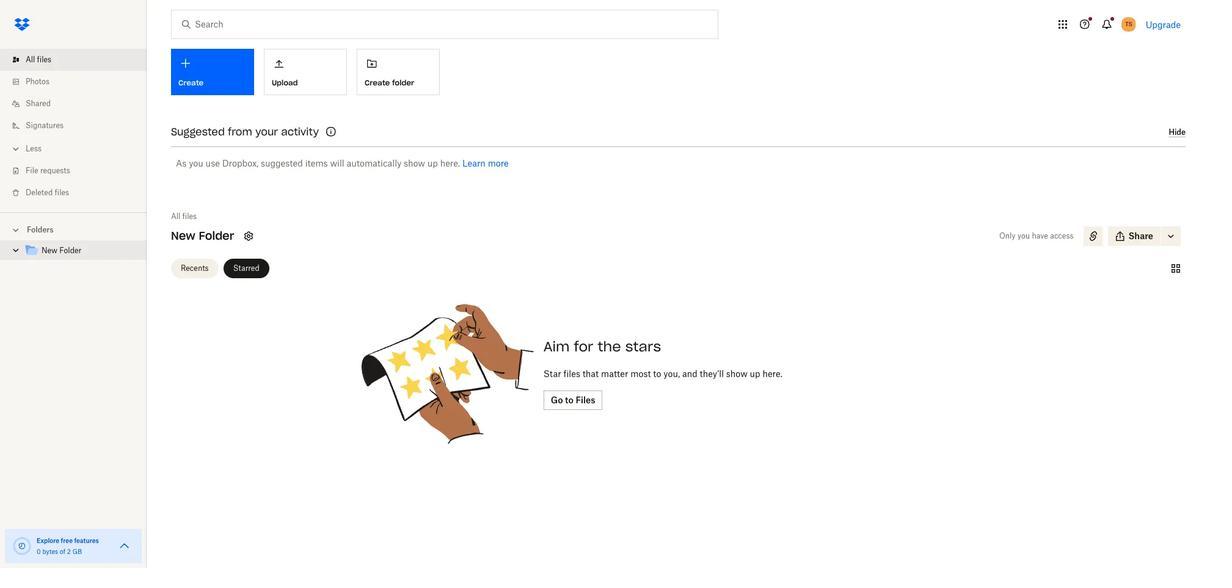 Task type: vqa. For each thing, say whether or not it's contained in the screenshot.
"files" corresponding to All files
no



Task type: describe. For each thing, give the bounding box(es) containing it.
0 horizontal spatial here.
[[440, 158, 460, 169]]

share
[[1129, 231, 1153, 241]]

0 vertical spatial show
[[404, 158, 425, 169]]

hide
[[1169, 128, 1186, 137]]

more
[[488, 158, 509, 169]]

new inside 'link'
[[42, 246, 57, 255]]

aim for the stars
[[544, 338, 661, 356]]

features
[[74, 538, 99, 545]]

will
[[330, 158, 344, 169]]

suggested
[[171, 126, 225, 138]]

file
[[26, 166, 38, 175]]

all files inside 'link'
[[26, 55, 51, 64]]

less
[[26, 144, 42, 153]]

files left that
[[563, 369, 580, 379]]

your
[[255, 126, 278, 138]]

you,
[[664, 369, 680, 379]]

folder inside 'link'
[[59, 246, 81, 255]]

upload button
[[264, 49, 347, 95]]

star
[[544, 369, 561, 379]]

all inside list item
[[26, 55, 35, 64]]

create folder button
[[357, 49, 440, 95]]

most
[[631, 369, 651, 379]]

explore
[[37, 538, 59, 545]]

1 horizontal spatial new
[[171, 229, 195, 243]]

items
[[305, 158, 328, 169]]

1 horizontal spatial up
[[750, 369, 760, 379]]

folders
[[27, 225, 53, 235]]

stars
[[625, 338, 661, 356]]

only you have access
[[999, 232, 1074, 241]]

ts
[[1125, 20, 1132, 28]]

files up recents
[[182, 212, 197, 221]]

you for have
[[1018, 232, 1030, 241]]

have
[[1032, 232, 1048, 241]]

1 vertical spatial show
[[726, 369, 748, 379]]

only
[[999, 232, 1016, 241]]

gb
[[72, 549, 82, 556]]

you for use
[[189, 158, 203, 169]]

new folder link
[[24, 243, 137, 260]]

use
[[206, 158, 220, 169]]

and
[[682, 369, 697, 379]]

free
[[61, 538, 73, 545]]

as
[[176, 158, 187, 169]]

file requests link
[[10, 160, 147, 182]]

create button
[[171, 49, 254, 95]]

aim
[[544, 338, 570, 356]]

learn more link
[[462, 158, 509, 169]]

shared link
[[10, 93, 147, 115]]

1 vertical spatial all files
[[171, 212, 197, 221]]

quota usage element
[[12, 537, 32, 556]]

requests
[[40, 166, 70, 175]]

create folder
[[365, 78, 414, 87]]

recents button
[[171, 259, 218, 278]]

photos link
[[10, 71, 147, 93]]

all files link inside "list"
[[10, 49, 147, 71]]

of
[[60, 549, 65, 556]]

Search in folder "Dropbox" text field
[[195, 18, 693, 31]]

activity
[[281, 126, 319, 138]]

go to files button
[[544, 391, 603, 410]]

dropbox image
[[10, 12, 34, 37]]

photos
[[26, 77, 49, 86]]

suggested
[[261, 158, 303, 169]]

1 horizontal spatial to
[[653, 369, 661, 379]]

0 horizontal spatial up
[[427, 158, 438, 169]]



Task type: locate. For each thing, give the bounding box(es) containing it.
share button
[[1108, 227, 1161, 246]]

upload
[[272, 78, 298, 87]]

create for create folder
[[365, 78, 390, 87]]

1 vertical spatial you
[[1018, 232, 1030, 241]]

folder
[[199, 229, 234, 243], [59, 246, 81, 255]]

starred button
[[223, 259, 269, 278]]

deleted files link
[[10, 182, 147, 204]]

folder down the folders button
[[59, 246, 81, 255]]

all files link up shared link
[[10, 49, 147, 71]]

learn
[[462, 158, 486, 169]]

0 vertical spatial to
[[653, 369, 661, 379]]

the
[[598, 338, 621, 356]]

matter
[[601, 369, 628, 379]]

deleted
[[26, 188, 53, 197]]

1 horizontal spatial here.
[[763, 369, 782, 379]]

new folder up recents
[[171, 229, 234, 243]]

all files link up recents
[[171, 211, 197, 223]]

0 horizontal spatial new folder
[[42, 246, 81, 255]]

here. left learn
[[440, 158, 460, 169]]

0 horizontal spatial you
[[189, 158, 203, 169]]

file requests
[[26, 166, 70, 175]]

that
[[583, 369, 599, 379]]

all files link
[[10, 49, 147, 71], [171, 211, 197, 223]]

2
[[67, 549, 71, 556]]

bytes
[[42, 549, 58, 556]]

up left learn
[[427, 158, 438, 169]]

star files that matter most to you, and they'll show up here.
[[544, 369, 782, 379]]

here. right the they'll
[[763, 369, 782, 379]]

to right the go
[[565, 395, 574, 406]]

new folder down the folders button
[[42, 246, 81, 255]]

hide button
[[1169, 128, 1186, 138]]

create left the folder
[[365, 78, 390, 87]]

create up suggested
[[178, 78, 204, 87]]

upgrade link
[[1146, 19, 1181, 30]]

shared
[[26, 99, 51, 108]]

0 horizontal spatial new
[[42, 246, 57, 255]]

files right 'deleted'
[[55, 188, 69, 197]]

recents
[[181, 264, 209, 273]]

0 horizontal spatial all
[[26, 55, 35, 64]]

0 vertical spatial new
[[171, 229, 195, 243]]

as you use dropbox, suggested items will automatically show up here. learn more
[[176, 158, 509, 169]]

folders button
[[0, 221, 147, 239]]

signatures
[[26, 121, 64, 130]]

upgrade
[[1146, 19, 1181, 30]]

1 horizontal spatial show
[[726, 369, 748, 379]]

for
[[574, 338, 593, 356]]

0 vertical spatial you
[[189, 158, 203, 169]]

1 horizontal spatial all files
[[171, 212, 197, 221]]

1 vertical spatial new folder
[[42, 246, 81, 255]]

0 vertical spatial new folder
[[171, 229, 234, 243]]

0 horizontal spatial folder
[[59, 246, 81, 255]]

0 horizontal spatial create
[[178, 78, 204, 87]]

to left you,
[[653, 369, 661, 379]]

all files list item
[[0, 49, 147, 71]]

0 vertical spatial here.
[[440, 158, 460, 169]]

1 vertical spatial all
[[171, 212, 180, 221]]

from
[[228, 126, 252, 138]]

less image
[[10, 143, 22, 155]]

new up recents
[[171, 229, 195, 243]]

all
[[26, 55, 35, 64], [171, 212, 180, 221]]

0 vertical spatial up
[[427, 158, 438, 169]]

all up photos
[[26, 55, 35, 64]]

show
[[404, 158, 425, 169], [726, 369, 748, 379]]

0 horizontal spatial all files link
[[10, 49, 147, 71]]

list containing all files
[[0, 42, 147, 213]]

1 vertical spatial to
[[565, 395, 574, 406]]

you left the have
[[1018, 232, 1030, 241]]

files
[[37, 55, 51, 64], [55, 188, 69, 197], [182, 212, 197, 221], [563, 369, 580, 379]]

0 horizontal spatial to
[[565, 395, 574, 406]]

0 vertical spatial all files link
[[10, 49, 147, 71]]

0 vertical spatial folder
[[199, 229, 234, 243]]

new folder
[[171, 229, 234, 243], [42, 246, 81, 255]]

create for create
[[178, 78, 204, 87]]

files inside list item
[[37, 55, 51, 64]]

here.
[[440, 158, 460, 169], [763, 369, 782, 379]]

all files up recents
[[171, 212, 197, 221]]

all down as
[[171, 212, 180, 221]]

1 horizontal spatial new folder
[[171, 229, 234, 243]]

1 vertical spatial all files link
[[171, 211, 197, 223]]

1 horizontal spatial folder
[[199, 229, 234, 243]]

0
[[37, 549, 41, 556]]

files up photos
[[37, 55, 51, 64]]

create inside button
[[365, 78, 390, 87]]

all files
[[26, 55, 51, 64], [171, 212, 197, 221]]

up right the they'll
[[750, 369, 760, 379]]

folder
[[392, 78, 414, 87]]

ts button
[[1119, 15, 1138, 34]]

go to files
[[551, 395, 595, 406]]

dropbox,
[[222, 158, 259, 169]]

1 vertical spatial up
[[750, 369, 760, 379]]

starred
[[233, 264, 259, 273]]

folder left folder settings icon
[[199, 229, 234, 243]]

all files up photos
[[26, 55, 51, 64]]

new folder inside 'link'
[[42, 246, 81, 255]]

1 horizontal spatial all
[[171, 212, 180, 221]]

1 vertical spatial folder
[[59, 246, 81, 255]]

to inside button
[[565, 395, 574, 406]]

deleted files
[[26, 188, 69, 197]]

0 horizontal spatial show
[[404, 158, 425, 169]]

0 vertical spatial all
[[26, 55, 35, 64]]

1 horizontal spatial you
[[1018, 232, 1030, 241]]

up
[[427, 158, 438, 169], [750, 369, 760, 379]]

show right automatically
[[404, 158, 425, 169]]

you right as
[[189, 158, 203, 169]]

create inside popup button
[[178, 78, 204, 87]]

folder settings image
[[242, 229, 256, 244]]

show right the they'll
[[726, 369, 748, 379]]

suggested from your activity
[[171, 126, 319, 138]]

0 vertical spatial all files
[[26, 55, 51, 64]]

access
[[1050, 232, 1074, 241]]

go
[[551, 395, 563, 406]]

explore free features 0 bytes of 2 gb
[[37, 538, 99, 556]]

1 horizontal spatial all files link
[[171, 211, 197, 223]]

to
[[653, 369, 661, 379], [565, 395, 574, 406]]

signatures link
[[10, 115, 147, 137]]

1 horizontal spatial create
[[365, 78, 390, 87]]

1 vertical spatial new
[[42, 246, 57, 255]]

list
[[0, 42, 147, 213]]

create
[[365, 78, 390, 87], [178, 78, 204, 87]]

0 horizontal spatial all files
[[26, 55, 51, 64]]

automatically
[[347, 158, 401, 169]]

1 vertical spatial here.
[[763, 369, 782, 379]]

new down folders
[[42, 246, 57, 255]]

they'll
[[700, 369, 724, 379]]

you
[[189, 158, 203, 169], [1018, 232, 1030, 241]]

files
[[576, 395, 595, 406]]

new
[[171, 229, 195, 243], [42, 246, 57, 255]]



